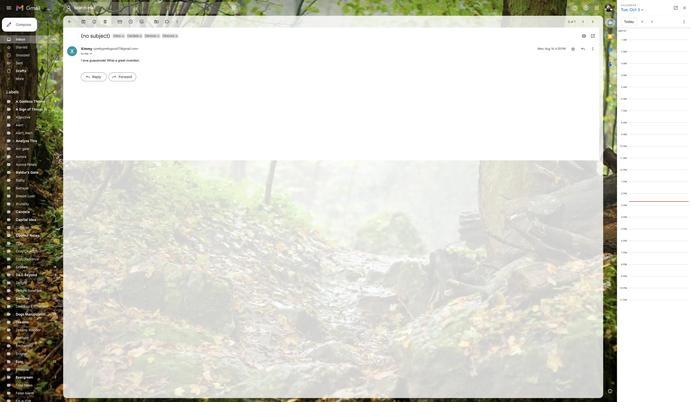 Task type: locate. For each thing, give the bounding box(es) containing it.
delight down delight link
[[16, 289, 27, 294]]

of inside labels navigation
[[27, 107, 31, 112]]

3 cozy from the top
[[16, 258, 24, 262]]

back to inbox image
[[67, 19, 72, 24]]

false alarm link
[[16, 392, 34, 396]]

1 right the this at the top left of page
[[55, 139, 56, 143]]

cozy radiance
[[16, 258, 39, 262]]

throne
[[33, 100, 45, 104]]

sent link
[[16, 61, 23, 65]]

a
[[16, 100, 18, 104], [16, 107, 18, 112]]

manipulating
[[25, 313, 47, 317]]

a left godless
[[16, 100, 18, 104]]

brutality
[[16, 202, 29, 207]]

dewdrop up radiance
[[25, 250, 39, 254]]

5 of 7
[[569, 20, 576, 24]]

inbox for inbox button
[[114, 34, 121, 38]]

of right sign
[[27, 107, 31, 112]]

cozy down cozy link
[[16, 250, 24, 254]]

alert up analyze this
[[25, 131, 33, 136]]

1 21 from the top
[[54, 210, 56, 214]]

aurora down art-gate link
[[16, 155, 26, 159]]

enigma link
[[16, 352, 27, 357]]

aurora down aurora link
[[16, 163, 26, 167]]

inbox inside labels navigation
[[16, 37, 25, 42]]

news
[[24, 384, 33, 388]]

move to image
[[154, 19, 159, 24]]

dewdrop
[[25, 250, 39, 254], [16, 305, 30, 309]]

search mail image
[[65, 3, 74, 12]]

demons inside button
[[145, 34, 156, 38]]

1 for capital idea
[[55, 218, 56, 222]]

1 right idea
[[55, 218, 56, 222]]

tab list
[[604, 16, 618, 385]]

cozy dewdrop link
[[16, 250, 39, 254]]

0 horizontal spatial demons
[[16, 297, 29, 301]]

Search mail text field
[[74, 5, 217, 10]]

alert up alert,
[[16, 123, 23, 128]]

dreamy
[[16, 329, 28, 333]]

epic
[[16, 360, 23, 365]]

1 a from the top
[[16, 100, 18, 104]]

1 horizontal spatial of
[[571, 20, 574, 24]]

collapse
[[16, 226, 29, 230]]

5 1 from the top
[[55, 321, 56, 325]]

0 vertical spatial to
[[81, 52, 84, 56]]

None search field
[[63, 2, 241, 14]]

fake news link
[[16, 384, 33, 388]]

1 cozy from the top
[[16, 242, 24, 246]]

1 vertical spatial dewdrop
[[16, 305, 30, 309]]

godless
[[19, 100, 33, 104]]

0 vertical spatial delight
[[16, 281, 27, 286]]

2 21 from the top
[[54, 234, 56, 238]]

demons down move to "image"
[[145, 34, 156, 38]]

dewdrop enchanted link
[[16, 305, 48, 309]]

14,
[[551, 47, 555, 51]]

mon,
[[538, 47, 545, 51]]

dewdrop enchanted
[[16, 305, 48, 309]]

0 horizontal spatial alert
[[16, 123, 23, 128]]

snoozed
[[16, 53, 30, 58]]

dogs
[[16, 313, 24, 317]]

2 1 from the top
[[55, 139, 56, 143]]

this
[[30, 139, 37, 143]]

advanced search options image
[[229, 3, 239, 13]]

Not starred checkbox
[[571, 46, 576, 51]]

0 vertical spatial cozy
[[16, 242, 24, 246]]

beyond
[[24, 273, 37, 278]]

inbox
[[114, 34, 121, 38], [16, 37, 25, 42]]

a godless throne
[[16, 100, 45, 104]]

0 vertical spatial candela
[[128, 34, 139, 38]]

gate
[[22, 147, 29, 151]]

alarm
[[25, 392, 34, 396]]

delight for delight link
[[16, 281, 27, 286]]

1 horizontal spatial candela
[[128, 34, 139, 38]]

1 vertical spatial alert
[[25, 131, 33, 136]]

gate
[[30, 171, 38, 175]]

capital
[[16, 218, 28, 222]]

enchanted up manipulating
[[31, 305, 48, 309]]

show details image
[[90, 52, 93, 55]]

1 down 4
[[55, 108, 56, 111]]

i
[[81, 59, 82, 62]]

2 vertical spatial cozy
[[16, 258, 24, 262]]

candela up the > at the left of the page
[[128, 34, 139, 38]]

analyze this
[[16, 139, 37, 143]]

alert, alert link
[[16, 131, 33, 136]]

1 horizontal spatial inbox
[[114, 34, 121, 38]]

1 down 25
[[55, 321, 56, 325]]

2 a from the top
[[16, 107, 18, 112]]

d&d beyond
[[16, 273, 37, 278]]

i love guacamole! what a great invention.
[[81, 59, 140, 62]]

council notes link
[[16, 234, 39, 238]]

to
[[81, 52, 84, 56], [44, 107, 47, 112]]

starred
[[16, 45, 27, 50]]

drafts
[[16, 69, 26, 73]]

demons link
[[16, 297, 29, 301]]

enchant
[[16, 337, 29, 341]]

compose button
[[2, 18, 37, 32]]

add to tasks image
[[139, 19, 144, 24]]

0 vertical spatial demons
[[145, 34, 156, 38]]

0 horizontal spatial to
[[44, 107, 47, 112]]

d&d
[[16, 273, 23, 278]]

delete image
[[103, 19, 108, 24]]

candela
[[128, 34, 139, 38], [16, 210, 30, 215]]

crimes link
[[16, 265, 28, 270]]

adjective link
[[16, 115, 30, 120]]

ethereal link
[[16, 368, 29, 373]]

inbox up the prettyprettygood77@gmail.com
[[114, 34, 121, 38]]

1 vertical spatial delight
[[16, 289, 27, 294]]

alert link
[[16, 123, 23, 128]]

2 delight from the top
[[16, 289, 27, 294]]

1 delight from the top
[[16, 281, 27, 286]]

demons
[[145, 34, 156, 38], [16, 297, 29, 301]]

of left 7 on the right of the page
[[571, 20, 574, 24]]

1 vertical spatial cozy
[[16, 250, 24, 254]]

cozy up the crimes link
[[16, 258, 24, 262]]

mon, aug 14, 6:35 pm cell
[[538, 46, 566, 51]]

0 vertical spatial a
[[16, 100, 18, 104]]

breeze
[[16, 194, 27, 199]]

newer image
[[581, 19, 586, 24]]

breeze lush link
[[16, 194, 35, 199]]

0 vertical spatial aurora
[[16, 155, 26, 159]]

a left sign
[[16, 107, 18, 112]]

to inside labels navigation
[[44, 107, 47, 112]]

cozy dewdrop
[[16, 250, 39, 254]]

0 vertical spatial enchanted
[[31, 305, 48, 309]]

1 for a sign of things to come
[[55, 108, 56, 111]]

cozy
[[16, 242, 24, 246], [16, 250, 24, 254], [16, 258, 24, 262]]

aurora link
[[16, 155, 26, 159]]

0 horizontal spatial inbox
[[16, 37, 25, 42]]

candela inside labels navigation
[[16, 210, 30, 215]]

ethereal
[[16, 368, 29, 373]]

0 vertical spatial dewdrop
[[25, 250, 39, 254]]

enchanted down enchant
[[16, 344, 33, 349]]

betrayal link
[[16, 186, 29, 191]]

3 1 from the top
[[55, 171, 56, 175]]

1 horizontal spatial demons
[[145, 34, 156, 38]]

cozy for cozy link
[[16, 242, 24, 246]]

delight
[[16, 281, 27, 286], [16, 289, 27, 294]]

1 horizontal spatial alert
[[25, 131, 33, 136]]

0 horizontal spatial candela
[[16, 210, 30, 215]]

4
[[55, 100, 56, 103]]

1 aurora from the top
[[16, 155, 26, 159]]

ballsy
[[16, 179, 25, 183]]

report spam image
[[92, 19, 97, 24]]

0 vertical spatial of
[[571, 20, 574, 24]]

a
[[115, 59, 117, 62]]

older image
[[591, 19, 596, 24]]

sign
[[19, 107, 26, 112]]

delight down d&d at left
[[16, 281, 27, 286]]

crimes
[[16, 265, 28, 270]]

inbox up starred
[[16, 37, 25, 42]]

1 vertical spatial a
[[16, 107, 18, 112]]

candela link
[[16, 210, 30, 215]]

1 for analyze this
[[55, 139, 56, 143]]

to left me
[[81, 52, 84, 56]]

candela inside candela button
[[128, 34, 139, 38]]

1 1 from the top
[[55, 108, 56, 111]]

a for a godless throne
[[16, 100, 18, 104]]

a sign of things to come
[[16, 107, 58, 112]]

dreams link
[[16, 321, 29, 325]]

inbox inside button
[[114, 34, 121, 38]]

1 horizontal spatial to
[[81, 52, 84, 56]]

dewdrop down "demons" link
[[16, 305, 30, 309]]

0 vertical spatial 21
[[54, 210, 56, 214]]

demons down delight sunshine link
[[16, 297, 29, 301]]

a for a sign of things to come
[[16, 107, 18, 112]]

1 vertical spatial of
[[27, 107, 31, 112]]

19
[[54, 297, 56, 301]]

breeze lush
[[16, 194, 35, 199]]

1 vertical spatial demons
[[16, 297, 29, 301]]

0 horizontal spatial of
[[27, 107, 31, 112]]

3
[[55, 274, 56, 277]]

4 1 from the top
[[55, 218, 56, 222]]

forward
[[119, 75, 132, 79]]

inbox button
[[113, 34, 121, 38]]

to left come
[[44, 107, 47, 112]]

demons inside labels navigation
[[16, 297, 29, 301]]

1 right gate
[[55, 171, 56, 175]]

1 vertical spatial candela
[[16, 210, 30, 215]]

candela down brutality 'link'
[[16, 210, 30, 215]]

dreams
[[16, 321, 29, 325]]

labels navigation
[[0, 16, 63, 403]]

fake news
[[16, 384, 33, 388]]

1 vertical spatial to
[[44, 107, 47, 112]]

things
[[31, 107, 43, 112]]

cozy down council on the bottom left
[[16, 242, 24, 246]]

demons for demons button
[[145, 34, 156, 38]]

2 cozy from the top
[[16, 250, 24, 254]]

1 vertical spatial 21
[[54, 234, 56, 238]]

1 for baldur's gate
[[55, 171, 56, 175]]

1 vertical spatial aurora
[[16, 163, 26, 167]]

2 aurora from the top
[[16, 163, 26, 167]]



Task type: vqa. For each thing, say whether or not it's contained in the screenshot.
">" on the left
yes



Task type: describe. For each thing, give the bounding box(es) containing it.
enigma
[[16, 352, 27, 357]]

(no
[[81, 33, 89, 39]]

delight sunshine link
[[16, 289, 42, 294]]

21 for candela
[[54, 210, 56, 214]]

council
[[16, 234, 29, 238]]

art-gate link
[[16, 147, 29, 151]]

dreamy wander
[[16, 329, 41, 333]]

6
[[55, 69, 56, 73]]

candela button
[[127, 34, 139, 38]]

1 for dreams
[[55, 321, 56, 325]]

snoozed link
[[16, 53, 30, 58]]

14
[[53, 266, 56, 269]]

forward link
[[109, 72, 136, 81]]

fake
[[16, 384, 23, 388]]

analyze this link
[[16, 139, 37, 143]]

dreamy wander link
[[16, 329, 41, 333]]

>
[[137, 47, 139, 51]]

drafts link
[[16, 69, 26, 73]]

labels image
[[165, 19, 170, 24]]

cozy radiance link
[[16, 258, 39, 262]]

2
[[55, 376, 56, 380]]

0 vertical spatial alert
[[16, 123, 23, 128]]

delight sunshine
[[16, 289, 42, 294]]

evergreen
[[16, 376, 33, 380]]

candela for candela 'link'
[[16, 210, 30, 215]]

aug
[[545, 47, 551, 51]]

candela for candela button
[[128, 34, 139, 38]]

23
[[53, 360, 56, 364]]

enchanted link
[[16, 344, 33, 349]]

analyze
[[16, 139, 29, 143]]

dogs manipulating time
[[16, 313, 56, 317]]

epic link
[[16, 360, 23, 365]]

snooze image
[[128, 19, 133, 24]]

side panel section
[[604, 16, 618, 399]]

sunshine
[[28, 289, 42, 294]]

more button
[[0, 75, 59, 83]]

21 for council notes
[[54, 234, 56, 238]]

25
[[53, 313, 56, 317]]

main menu image
[[6, 5, 12, 11]]

<
[[93, 47, 95, 51]]

aurora for aurora petals
[[16, 163, 26, 167]]

1 vertical spatial enchanted
[[16, 344, 33, 349]]

baldur's gate link
[[16, 171, 38, 175]]

aurora for aurora link
[[16, 155, 26, 159]]

starred link
[[16, 45, 27, 50]]

cozy for cozy dewdrop
[[16, 250, 24, 254]]

settings image
[[583, 5, 589, 11]]

more
[[16, 77, 24, 81]]

support image
[[573, 5, 579, 11]]

archive image
[[81, 19, 86, 24]]

demons button
[[144, 34, 157, 38]]

aurora petals link
[[16, 163, 37, 167]]

reply link
[[81, 72, 107, 81]]

betrayal
[[16, 186, 29, 191]]

council notes
[[16, 234, 39, 238]]

what
[[107, 59, 115, 62]]

ximmy cell
[[81, 47, 139, 51]]

d&d beyond link
[[16, 273, 37, 278]]

false
[[16, 392, 24, 396]]

collapse link
[[16, 226, 29, 230]]

labels heading
[[6, 90, 52, 95]]

(no subject)
[[81, 33, 110, 39]]

baldur's
[[16, 171, 29, 175]]

labels
[[6, 90, 19, 95]]

demons for "demons" link
[[16, 297, 29, 301]]

me
[[84, 52, 89, 56]]

5
[[569, 20, 570, 24]]

cozy link
[[16, 242, 24, 246]]

prettyprettygood77@gmail.com
[[95, 47, 137, 51]]

capital idea
[[16, 218, 36, 222]]

invention.
[[126, 59, 140, 62]]

compose
[[16, 22, 31, 27]]

false alarm
[[16, 392, 34, 396]]

inbox link
[[16, 37, 25, 42]]

enchant link
[[16, 337, 29, 341]]

7
[[575, 20, 576, 24]]

ximmy
[[81, 47, 93, 51]]

capital idea link
[[16, 218, 36, 222]]

art-
[[16, 147, 22, 151]]

alert, alert
[[16, 131, 33, 136]]

mark as unread image
[[118, 19, 122, 24]]

to me
[[81, 52, 89, 56]]

gmail image
[[16, 3, 43, 13]]

art-gate
[[16, 147, 29, 151]]

petals
[[27, 163, 37, 167]]

not starred image
[[571, 46, 576, 51]]

great
[[118, 59, 125, 62]]

inbox for inbox link
[[16, 37, 25, 42]]

delight link
[[16, 281, 27, 286]]

adjective
[[16, 115, 30, 120]]

notes
[[29, 234, 39, 238]]

a godless throne link
[[16, 100, 45, 104]]

love
[[83, 59, 89, 62]]

more image
[[175, 19, 180, 24]]

cozy for cozy radiance
[[16, 258, 24, 262]]

delight for delight sunshine
[[16, 289, 27, 294]]

guacamole!
[[90, 59, 106, 62]]

idea
[[29, 218, 36, 222]]



